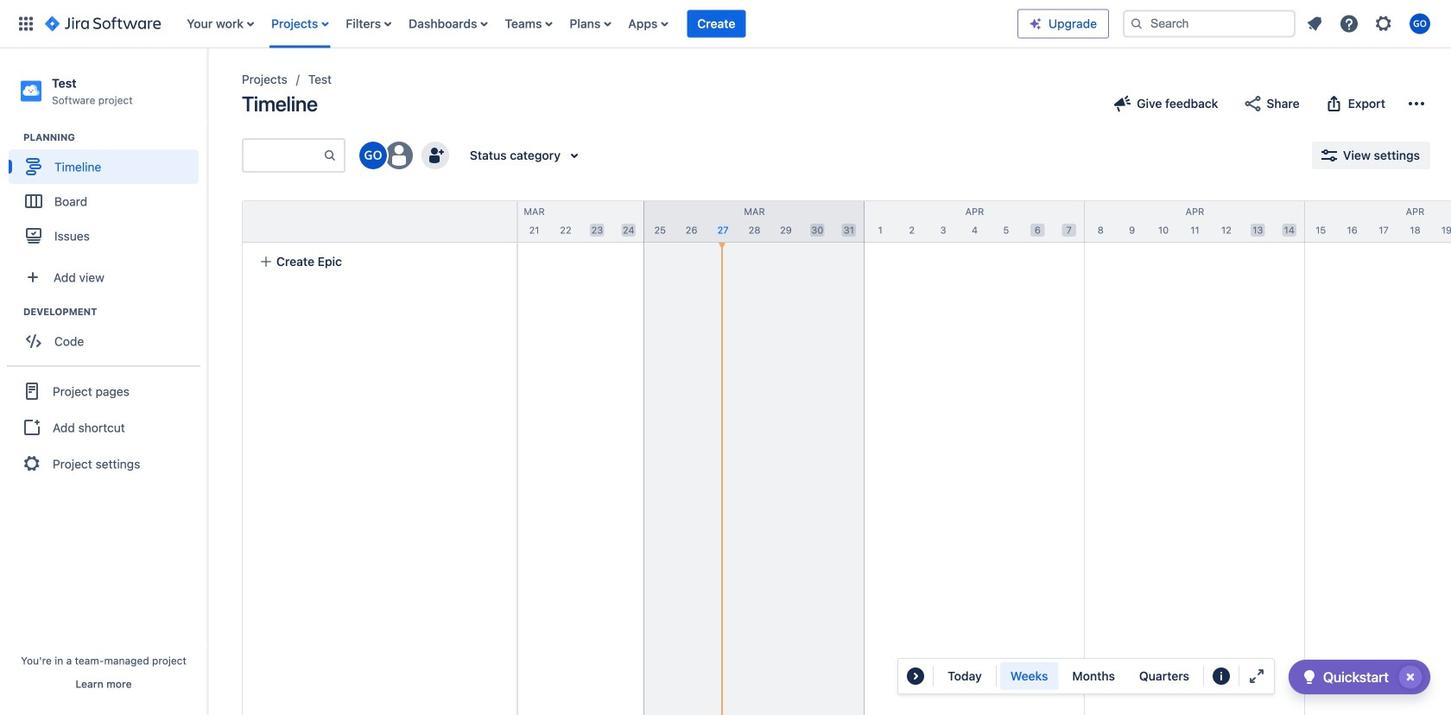 Task type: describe. For each thing, give the bounding box(es) containing it.
0 horizontal spatial list
[[178, 0, 1018, 48]]

legend image
[[1211, 666, 1232, 687]]

enter full screen image
[[1246, 666, 1267, 687]]

2 column header from the left
[[424, 201, 644, 242]]

row group inside timeline grid
[[242, 200, 517, 243]]

settings image
[[1374, 13, 1394, 34]]

5 column header from the left
[[1085, 201, 1305, 242]]

check image
[[1299, 667, 1320, 688]]

dismiss quickstart image
[[1397, 663, 1425, 691]]

3 column header from the left
[[644, 201, 865, 242]]

add people image
[[425, 145, 446, 166]]

1 horizontal spatial list
[[1299, 8, 1441, 39]]

4 column header from the left
[[865, 201, 1085, 242]]



Task type: vqa. For each thing, say whether or not it's contained in the screenshot.
Timeline grid
yes



Task type: locate. For each thing, give the bounding box(es) containing it.
timeline grid
[[204, 200, 1451, 715]]

appswitcher icon image
[[16, 13, 36, 34]]

None search field
[[1123, 10, 1296, 38]]

sidebar element
[[0, 48, 207, 715]]

planning image
[[3, 127, 23, 148]]

row group
[[242, 200, 517, 243]]

row
[[243, 201, 517, 243]]

jira software image
[[45, 13, 161, 34], [45, 13, 161, 34]]

development image
[[3, 302, 23, 322]]

notifications image
[[1304, 13, 1325, 34]]

group
[[9, 131, 206, 258], [9, 305, 206, 364], [7, 366, 200, 488], [1000, 663, 1200, 690]]

sidebar navigation image
[[188, 69, 226, 104]]

heading
[[23, 131, 206, 144], [23, 305, 206, 319]]

column header
[[204, 201, 424, 242], [424, 201, 644, 242], [644, 201, 865, 242], [865, 201, 1085, 242], [1085, 201, 1305, 242], [1305, 201, 1451, 242]]

0 vertical spatial heading
[[23, 131, 206, 144]]

heading for development icon
[[23, 305, 206, 319]]

your profile and settings image
[[1410, 13, 1431, 34]]

search image
[[1130, 17, 1144, 31]]

1 column header from the left
[[204, 201, 424, 242]]

6 column header from the left
[[1305, 201, 1451, 242]]

1 vertical spatial heading
[[23, 305, 206, 319]]

primary element
[[10, 0, 1018, 48]]

list
[[178, 0, 1018, 48], [1299, 8, 1441, 39]]

Search timeline text field
[[244, 140, 323, 171]]

list item
[[687, 0, 746, 48]]

2 heading from the top
[[23, 305, 206, 319]]

row inside timeline grid
[[243, 201, 517, 243]]

1 heading from the top
[[23, 131, 206, 144]]

heading for planning icon
[[23, 131, 206, 144]]

export icon image
[[1324, 93, 1345, 114]]

help image
[[1339, 13, 1360, 34]]

Search field
[[1123, 10, 1296, 38]]

banner
[[0, 0, 1451, 48]]



